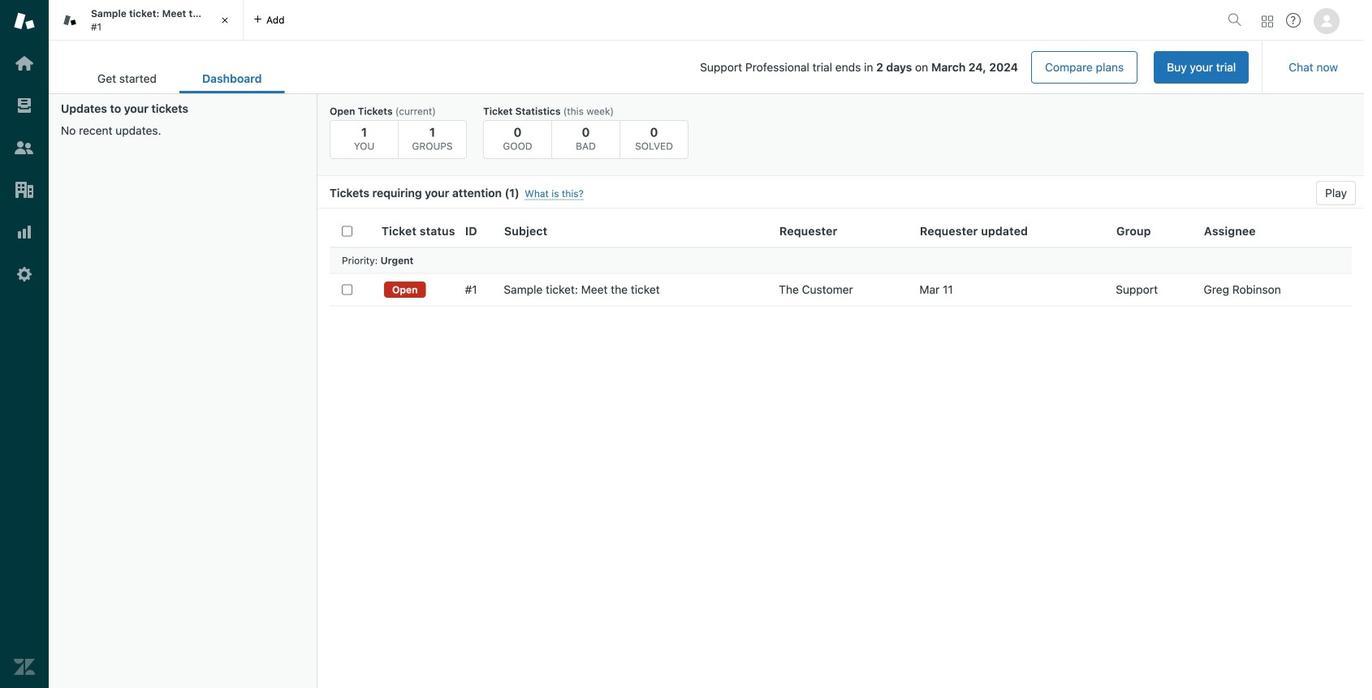 Task type: vqa. For each thing, say whether or not it's contained in the screenshot.
progress bar
no



Task type: describe. For each thing, give the bounding box(es) containing it.
1 vertical spatial tab
[[75, 63, 179, 93]]

reporting image
[[14, 222, 35, 243]]

March 24, 2024 text field
[[932, 61, 1018, 74]]

organizations image
[[14, 179, 35, 201]]

get started image
[[14, 53, 35, 74]]

main element
[[0, 0, 49, 689]]

0 vertical spatial tab
[[49, 0, 244, 41]]



Task type: locate. For each thing, give the bounding box(es) containing it.
zendesk image
[[14, 657, 35, 678]]

None checkbox
[[342, 285, 352, 295]]

admin image
[[14, 264, 35, 285]]

zendesk products image
[[1262, 16, 1273, 27]]

Select All Tickets checkbox
[[342, 226, 352, 237]]

zendesk support image
[[14, 11, 35, 32]]

customers image
[[14, 137, 35, 158]]

close image
[[217, 12, 233, 28]]

tab list
[[75, 63, 285, 93]]

grid
[[318, 215, 1364, 689]]

tabs tab list
[[49, 0, 1221, 41]]

get help image
[[1286, 13, 1301, 28]]

tab
[[49, 0, 244, 41], [75, 63, 179, 93]]

views image
[[14, 95, 35, 116]]



